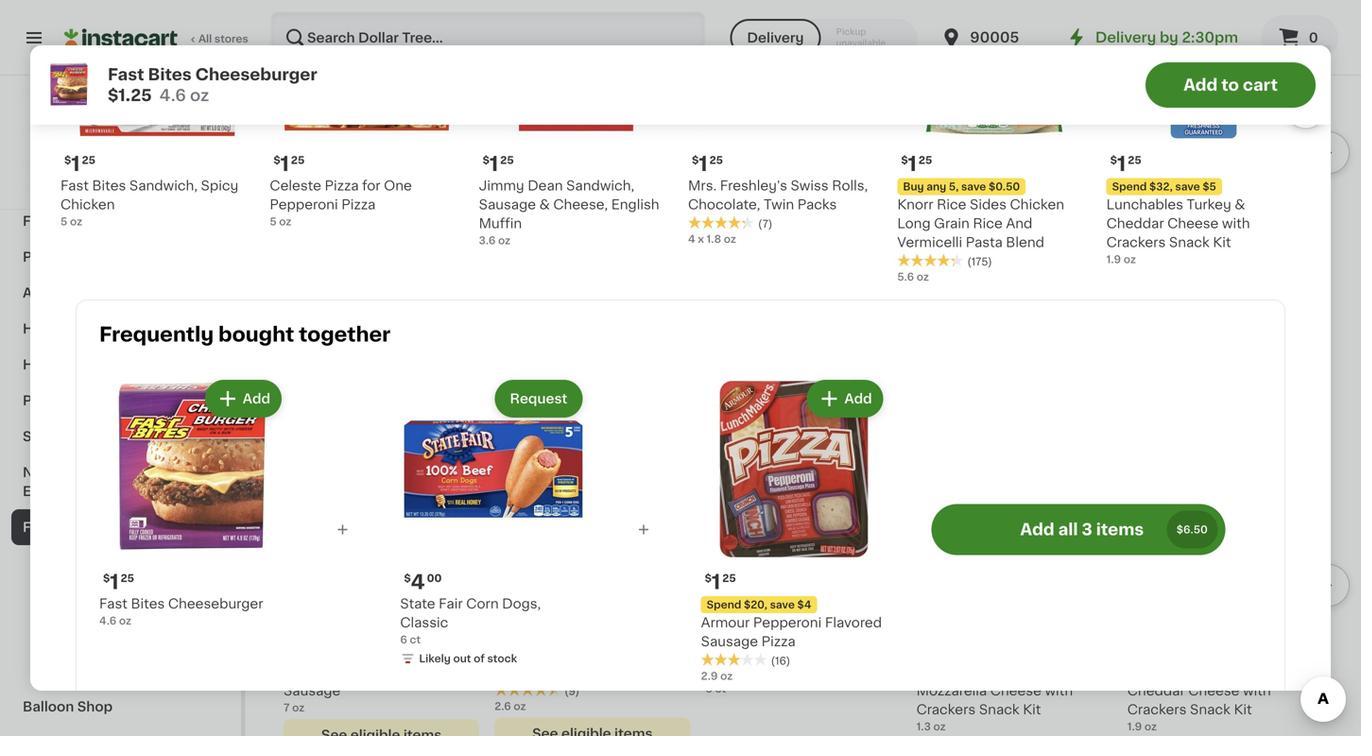 Task type: describe. For each thing, give the bounding box(es) containing it.
jimmy for jimmy dean sandwich, sausage & cheese, english muffin
[[479, 179, 524, 192]]

100%
[[48, 182, 77, 192]]

mrs.
[[688, 179, 717, 192]]

home for home & garden
[[23, 322, 64, 336]]

spend for armour pepperoni flavored sausage pizza
[[707, 600, 741, 610]]

food & drink link
[[11, 203, 230, 239]]

ice
[[34, 593, 54, 606]]

2.9
[[701, 671, 718, 681]]

spend for lunchables turkey & cheddar cheese with crackers snack kit
[[1112, 181, 1147, 192]]

all
[[1058, 522, 1078, 538]]

1 vertical spatial turkey
[[1208, 665, 1252, 679]]

armour inside armour pepperoni flavored sausage pizza
[[701, 616, 750, 629]]

sales
[[23, 430, 60, 443]]

request button
[[497, 382, 581, 416]]

frozen foods link
[[11, 510, 230, 545]]

spend $20, save $4
[[707, 600, 812, 610]]

fast down muffin
[[495, 231, 523, 244]]

essentials
[[23, 485, 92, 498]]

items
[[1096, 522, 1144, 538]]

prices
[[140, 163, 173, 173]]

2:30pm
[[1182, 31, 1238, 44]]

grain
[[934, 217, 970, 230]]

ct for original
[[715, 684, 726, 694]]

floral link
[[11, 41, 230, 77]]

delivery by 2:30pm
[[1096, 31, 1238, 44]]

corn
[[466, 597, 499, 611]]

0 horizontal spatial 4
[[411, 572, 425, 592]]

00
[[427, 573, 442, 584]]

0 button
[[1261, 15, 1339, 61]]

swiss
[[791, 179, 829, 192]]

flavored
[[825, 616, 882, 629]]

buy any 5, save $0.50
[[903, 181, 1020, 192]]

dogs,
[[502, 597, 541, 611]]

oz inside 'fast bites cheeseburger $1.25 4.6 oz'
[[190, 87, 209, 104]]

sausage inside jimmy dean sausage links, original 6 ct
[[793, 647, 850, 660]]

$20, for spend $20, save $4 armour lunchmaker ham
[[537, 649, 561, 659]]

improvement
[[67, 160, 159, 173]]

0
[[1309, 31, 1318, 44]]

sausage for armour pepperoni flavored sausage pizza
[[701, 635, 758, 648]]

bites for oz
[[148, 67, 192, 83]]

bought
[[218, 325, 294, 344]]

delivery button
[[730, 19, 821, 57]]

armour pepperoni flavored sausage pizza
[[701, 616, 882, 648]]

5.6 oz
[[897, 272, 929, 282]]

ice cream
[[34, 593, 102, 606]]

1 vertical spatial rice
[[973, 217, 1003, 230]]

service type group
[[730, 19, 917, 57]]

twin
[[764, 198, 794, 211]]

bur
[[1298, 231, 1321, 244]]

oz inside celeste pizza for one pepperoni pizza 5 oz
[[279, 216, 292, 227]]

$4 for spend $20, save $4
[[797, 600, 812, 610]]

1.3
[[917, 722, 931, 732]]

x
[[698, 234, 704, 244]]

0 horizontal spatial rice
[[937, 198, 967, 211]]

refrigerated
[[34, 557, 117, 570]]

chicken for fast bites sandwich, spicy chicken
[[61, 198, 115, 211]]

likely out of stock
[[419, 654, 517, 664]]

garden
[[81, 322, 132, 336]]

eve
[[101, 466, 125, 479]]

product group containing armour lunchmaker ham
[[495, 416, 690, 736]]

save for spend $20, save $4 armour lunchmaker ham
[[564, 649, 588, 659]]

everyday store prices
[[56, 163, 173, 173]]

and
[[1006, 217, 1033, 230]]

smoked
[[370, 665, 424, 679]]

for for celeste pizza for one pepperoni pizza 5 oz
[[362, 179, 381, 192]]

long
[[897, 217, 931, 230]]

auto
[[23, 286, 55, 300]]

dollar
[[84, 141, 124, 154]]

ct for classic
[[410, 635, 421, 645]]

$1.25
[[108, 87, 152, 104]]

$0.50
[[989, 181, 1020, 192]]

original
[[706, 665, 757, 679]]

pepperoni inside lunchables pepperoni & mozzarella cheese with crackers snack kit 1.3 oz
[[997, 665, 1065, 679]]

care for personal care
[[86, 251, 118, 264]]

stock
[[487, 654, 517, 664]]

buy
[[903, 181, 924, 192]]

delivery by 2:30pm link
[[1065, 26, 1238, 49]]

sausage for jimmy dean sandwich, sausage & cheese, english muffin 3.6 oz
[[479, 198, 536, 211]]

foods
[[72, 521, 114, 534]]

4.6 inside 'fast bites cheeseburger $1.25 4.6 oz'
[[159, 87, 186, 104]]

0 horizontal spatial 4.6
[[99, 616, 117, 626]]

sales link
[[11, 419, 230, 455]]

2.6 oz
[[495, 701, 526, 712]]

spend $32, save $5
[[1112, 181, 1216, 192]]

morrell
[[320, 665, 367, 679]]

john morrell smoked sausage 7 oz
[[284, 665, 424, 713]]

food
[[23, 215, 57, 228]]

5 inside fast bites sandwich, spicy chicken 5 oz
[[61, 216, 67, 227]]

sandwich, for breaded
[[986, 231, 1054, 244]]

health care
[[23, 358, 104, 372]]

food & drink
[[23, 215, 111, 228]]

lunchables pepperoni & mozzarella cheese with crackers snack kit 1.3 oz
[[917, 665, 1079, 732]]

delivery for delivery by 2:30pm
[[1096, 31, 1156, 44]]

pepperoni inside celeste pizza for one pepperoni pizza 5 oz
[[270, 198, 338, 211]]

deli link
[[284, 363, 325, 385]]

together
[[299, 325, 391, 344]]

& inside 'home improvement & hardware'
[[162, 160, 173, 173]]

fast for 5
[[61, 179, 89, 192]]

sausage for john morrell smoked sausage 7 oz
[[284, 684, 341, 698]]

0 vertical spatial fast bites cheeseburger 4.6 oz
[[495, 231, 659, 259]]

personal care
[[23, 251, 118, 264]]

add all 3 items
[[1020, 522, 1144, 538]]

monterey
[[1143, 231, 1207, 244]]

2 horizontal spatial kit
[[1234, 703, 1252, 716]]

product group containing 4
[[400, 376, 586, 670]]

bites for 5
[[92, 179, 126, 192]]

frozen for frozen
[[34, 629, 79, 642]]

celeste pizza for one pepperoni pizza 5 oz
[[270, 179, 412, 227]]

oz inside fast bites sandwich, breaded chicken 4.9 oz
[[937, 268, 949, 278]]

electronics link
[[11, 77, 230, 112]]

1 el from the left
[[1128, 231, 1140, 244]]

6 for original
[[706, 684, 713, 694]]

save for spend $32, save $5
[[1175, 181, 1200, 192]]

new year's eve party essentials link
[[11, 455, 230, 510]]

by
[[1160, 31, 1179, 44]]

frozen for frozen foods
[[23, 521, 69, 534]]

bites for 4.9
[[948, 231, 982, 244]]

balloon shop
[[23, 700, 113, 714]]

pasta
[[966, 236, 1003, 249]]

add inside button
[[1184, 77, 1218, 93]]

packs
[[798, 198, 837, 211]]

cream
[[58, 593, 102, 606]]

pepperoni inside celeste pizza for one pepperoni pizza
[[706, 249, 774, 263]]

armour inside spend $20, save $4 armour lunchmaker ham
[[495, 665, 543, 679]]

(7)
[[758, 219, 773, 229]]

0 vertical spatial turkey
[[1187, 198, 1232, 211]]

all stores
[[199, 34, 248, 44]]

$4 for spend $20, save $4 armour lunchmaker ham
[[591, 649, 605, 659]]

oz inside fast bites sandwich, spicy chicken 5 oz
[[70, 216, 82, 227]]

chicken for fast bites sandwich, breaded chicken
[[976, 249, 1031, 263]]



Task type: locate. For each thing, give the bounding box(es) containing it.
rice
[[937, 198, 967, 211], [973, 217, 1003, 230]]

floral
[[23, 52, 61, 65]]

1 horizontal spatial one
[[820, 231, 848, 244]]

kit inside lunchables pepperoni & mozzarella cheese with crackers snack kit 1.3 oz
[[1023, 703, 1041, 716]]

celeste for celeste pizza for one pepperoni pizza 5 oz
[[270, 179, 321, 192]]

1 horizontal spatial sandwich,
[[566, 179, 634, 192]]

dean inside jimmy dean sausage links, original 6 ct
[[754, 647, 790, 660]]

4.9
[[917, 268, 934, 278]]

home up hardware
[[23, 160, 64, 173]]

guarantee
[[146, 182, 200, 192]]

$20, up armour pepperoni flavored sausage pizza
[[744, 600, 768, 610]]

apparel & accessories link
[[11, 112, 230, 148]]

2 horizontal spatial sandwich,
[[986, 231, 1054, 244]]

$1.25 element for turkey
[[1128, 619, 1323, 644]]

None search field
[[270, 11, 706, 64]]

dean up cheese,
[[528, 179, 563, 192]]

1 vertical spatial ct
[[715, 684, 726, 694]]

add to cart
[[1184, 77, 1278, 93]]

0 vertical spatial cheeseburger
[[195, 67, 317, 83]]

armour
[[701, 616, 750, 629], [495, 665, 543, 679]]

0 horizontal spatial $4
[[591, 649, 605, 659]]

bf
[[1259, 231, 1274, 244]]

add to cart button
[[1146, 62, 1316, 108]]

0 vertical spatial frozen
[[23, 521, 69, 534]]

everyday
[[56, 163, 107, 173]]

dollar tree logo image
[[103, 98, 138, 134]]

fast down long
[[917, 231, 945, 244]]

2 vertical spatial cheeseburger
[[168, 597, 263, 611]]

armour down spend $20, save $4 at the right of the page
[[701, 616, 750, 629]]

add button
[[401, 5, 474, 39], [612, 5, 685, 39], [823, 5, 896, 39], [1034, 5, 1107, 39], [1245, 5, 1318, 39], [207, 382, 280, 416], [809, 382, 882, 416], [401, 421, 474, 455], [823, 421, 896, 455], [1245, 421, 1318, 455]]

jimmy inside jimmy dean sausage links, original 6 ct
[[706, 647, 751, 660]]

save up lunchmaker
[[564, 649, 588, 659]]

deli
[[284, 364, 325, 384]]

save right 5,
[[961, 181, 986, 192]]

care down home & garden
[[71, 358, 104, 372]]

4.6 down cream on the left bottom of the page
[[99, 616, 117, 626]]

new
[[23, 466, 53, 479]]

6
[[400, 635, 407, 645], [706, 684, 713, 694]]

0 vertical spatial for
[[362, 179, 381, 192]]

4 x 1.8 oz
[[688, 234, 736, 244]]

spicy
[[201, 179, 238, 192]]

1 horizontal spatial armour
[[701, 616, 750, 629]]

rolls,
[[832, 179, 868, 192]]

with inside lunchables pepperoni & mozzarella cheese with crackers snack kit 1.3 oz
[[1045, 684, 1073, 698]]

8
[[1128, 249, 1135, 259]]

ct
[[410, 635, 421, 645], [715, 684, 726, 694]]

2 home from the top
[[23, 322, 64, 336]]

1 horizontal spatial $4
[[797, 600, 812, 610]]

&
[[79, 124, 90, 137], [162, 160, 173, 173], [539, 198, 550, 211], [1235, 198, 1246, 211], [61, 215, 72, 228], [67, 322, 78, 336], [1069, 665, 1079, 679], [1256, 665, 1266, 679]]

0 vertical spatial 4.6
[[159, 87, 186, 104]]

celeste right "spicy"
[[270, 179, 321, 192]]

1 vertical spatial $4
[[591, 649, 605, 659]]

$ inside "$ 4 00"
[[404, 573, 411, 584]]

apparel & accessories
[[23, 124, 177, 137]]

fast bites cheeseburger 4.6 oz down refrigerated link
[[99, 597, 263, 626]]

rice down sides
[[973, 217, 1003, 230]]

0 vertical spatial lunchables turkey & cheddar cheese with crackers snack kit 1.9 oz
[[1107, 198, 1250, 265]]

item carousel region
[[34, 0, 1327, 292], [284, 0, 1350, 332], [284, 408, 1350, 736]]

1 vertical spatial fast bites cheeseburger 4.6 oz
[[99, 597, 263, 626]]

sausage up muffin
[[479, 198, 536, 211]]

0 horizontal spatial 6
[[400, 635, 407, 645]]

celeste right x
[[706, 231, 757, 244]]

1 horizontal spatial dean
[[754, 647, 790, 660]]

jimmy for jimmy dean sausage links, original
[[706, 647, 751, 660]]

0 vertical spatial 6
[[400, 635, 407, 645]]

2 horizontal spatial 4.6
[[495, 249, 512, 259]]

0 vertical spatial $20,
[[744, 600, 768, 610]]

pets link
[[11, 383, 230, 419]]

new year's eve party essentials
[[23, 466, 166, 498]]

0 horizontal spatial spend
[[500, 649, 535, 659]]

1 vertical spatial for
[[798, 231, 816, 244]]

4.6 down 3.6
[[495, 249, 512, 259]]

1 horizontal spatial 6
[[706, 684, 713, 694]]

drink
[[75, 215, 111, 228]]

sandwich, for sausage
[[566, 179, 634, 192]]

1 vertical spatial armour
[[495, 665, 543, 679]]

sandwich, down prices
[[129, 179, 198, 192]]

all
[[199, 34, 212, 44]]

0 vertical spatial home
[[23, 160, 64, 173]]

0 horizontal spatial one
[[384, 179, 412, 192]]

knorr rice sides chicken long grain rice and vermicelli pasta blend
[[897, 198, 1064, 249]]

out
[[453, 654, 471, 664]]

el
[[1128, 231, 1140, 244], [1211, 231, 1223, 244]]

1 home from the top
[[23, 160, 64, 173]]

0 horizontal spatial el
[[1128, 231, 1140, 244]]

$20, up lunchmaker
[[537, 649, 561, 659]]

sandwich, up cheese,
[[566, 179, 634, 192]]

home & garden link
[[11, 311, 230, 347]]

sandwich, inside fast bites sandwich, breaded chicken 4.9 oz
[[986, 231, 1054, 244]]

celeste inside celeste pizza for one pepperoni pizza
[[706, 231, 757, 244]]

0 horizontal spatial armour
[[495, 665, 543, 679]]

dean up original
[[754, 647, 790, 660]]

sandwich, down and
[[986, 231, 1054, 244]]

0 vertical spatial one
[[384, 179, 412, 192]]

likely
[[419, 654, 451, 664]]

sausage up original
[[701, 635, 758, 648]]

1 vertical spatial cheddar
[[1128, 684, 1185, 698]]

0 vertical spatial armour
[[701, 616, 750, 629]]

0 horizontal spatial 1.9
[[1107, 254, 1121, 265]]

1 $1.25 element from the left
[[284, 619, 479, 644]]

to
[[1222, 77, 1239, 93]]

home for home improvement & hardware
[[23, 160, 64, 173]]

jimmy inside jimmy dean sandwich, sausage & cheese, english muffin 3.6 oz
[[479, 179, 524, 192]]

links,
[[853, 647, 891, 660]]

dean for &
[[528, 179, 563, 192]]

ct down 2.9 oz
[[715, 684, 726, 694]]

0 vertical spatial cheddar
[[1107, 217, 1164, 230]]

frozen foods
[[23, 521, 114, 534]]

product group
[[284, 0, 479, 262], [495, 0, 690, 262], [706, 0, 901, 281], [917, 0, 1112, 281], [1128, 0, 1323, 262], [99, 376, 285, 628], [400, 376, 586, 670], [701, 376, 887, 684], [284, 416, 479, 736], [495, 416, 690, 736], [706, 416, 901, 697], [1128, 416, 1323, 736]]

fast down everyday
[[61, 179, 89, 192]]

oz inside lunchables pepperoni & mozzarella cheese with crackers snack kit 1.3 oz
[[933, 722, 946, 732]]

1 vertical spatial dean
[[754, 647, 790, 660]]

armour down stock
[[495, 665, 543, 679]]

0 vertical spatial celeste
[[270, 179, 321, 192]]

dollar tree
[[84, 141, 157, 154]]

year's
[[56, 466, 97, 479]]

save left $5
[[1175, 181, 1200, 192]]

ct down classic
[[410, 635, 421, 645]]

chicken up and
[[1010, 198, 1064, 211]]

home inside 'home improvement & hardware'
[[23, 160, 64, 173]]

1 horizontal spatial jimmy
[[706, 647, 751, 660]]

frozen inside frozen foods link
[[23, 521, 69, 534]]

spend up original
[[707, 600, 741, 610]]

home improvement & hardware
[[23, 160, 173, 192]]

one inside celeste pizza for one pepperoni pizza
[[820, 231, 848, 244]]

frequently
[[99, 325, 214, 344]]

dean inside jimmy dean sandwich, sausage & cheese, english muffin 3.6 oz
[[528, 179, 563, 192]]

chicken up drink
[[61, 198, 115, 211]]

3
[[1082, 522, 1093, 538]]

party
[[129, 466, 166, 479]]

ct inside state fair corn dogs, classic 6 ct
[[410, 635, 421, 645]]

el up "8"
[[1128, 231, 1140, 244]]

0 horizontal spatial $20,
[[537, 649, 561, 659]]

1 vertical spatial lunchables turkey & cheddar cheese with crackers snack kit 1.9 oz
[[1128, 665, 1271, 732]]

1.9
[[1107, 254, 1121, 265], [1128, 722, 1142, 732]]

el left the mon
[[1211, 231, 1223, 244]]

0 vertical spatial ct
[[410, 635, 421, 645]]

oz inside john morrell smoked sausage 7 oz
[[292, 703, 305, 713]]

chicken inside fast bites sandwich, spicy chicken 5 oz
[[61, 198, 115, 211]]

1 vertical spatial jimmy
[[706, 647, 751, 660]]

for inside celeste pizza for one pepperoni pizza 5 oz
[[362, 179, 381, 192]]

more
[[1275, 367, 1310, 381]]

care down drink
[[86, 251, 118, 264]]

home up 'health' on the left of page
[[23, 322, 64, 336]]

fast for 4.9
[[917, 231, 945, 244]]

0 horizontal spatial $1.25 element
[[284, 619, 479, 644]]

one for celeste pizza for one pepperoni pizza
[[820, 231, 848, 244]]

2.6
[[495, 701, 511, 712]]

4 left x
[[688, 234, 695, 244]]

1
[[71, 154, 80, 174], [699, 154, 708, 174], [280, 154, 289, 174], [490, 154, 498, 174], [908, 154, 917, 174], [1117, 154, 1126, 174], [294, 206, 303, 225], [716, 206, 725, 225], [505, 206, 514, 225], [927, 206, 936, 225], [1138, 206, 1147, 225], [110, 572, 119, 592], [712, 572, 721, 592], [716, 621, 725, 641]]

0 vertical spatial dean
[[528, 179, 563, 192]]

state fair corn dogs, classic 6 ct
[[400, 597, 541, 645]]

$4
[[797, 600, 812, 610], [591, 649, 605, 659]]

1 vertical spatial spend
[[707, 600, 741, 610]]

sandwich, inside jimmy dean sandwich, sausage & cheese, english muffin 3.6 oz
[[566, 179, 634, 192]]

90005 button
[[940, 11, 1053, 64]]

1 horizontal spatial 1.9
[[1128, 722, 1142, 732]]

1 5 from the left
[[61, 216, 67, 227]]

fast inside fast bites sandwich, breaded chicken 4.9 oz
[[917, 231, 945, 244]]

1 vertical spatial 4.6
[[495, 249, 512, 259]]

save for spend $20, save $4
[[770, 600, 795, 610]]

sandwich,
[[129, 179, 198, 192], [566, 179, 634, 192], [986, 231, 1054, 244]]

1 horizontal spatial el
[[1211, 231, 1223, 244]]

fast inside fast bites sandwich, spicy chicken 5 oz
[[61, 179, 89, 192]]

0 horizontal spatial for
[[362, 179, 381, 192]]

celeste inside celeste pizza for one pepperoni pizza 5 oz
[[270, 179, 321, 192]]

instacart logo image
[[64, 26, 178, 49]]

2 5 from the left
[[270, 216, 277, 227]]

0 vertical spatial $4
[[797, 600, 812, 610]]

frozen down essentials
[[23, 521, 69, 534]]

0 vertical spatial 1.9
[[1107, 254, 1121, 265]]

sausage down the 'john'
[[284, 684, 341, 698]]

fast bites cheeseburger $1.25 4.6 oz
[[108, 67, 317, 104]]

0 vertical spatial 4
[[688, 234, 695, 244]]

pets
[[23, 394, 53, 407]]

mon
[[1226, 231, 1255, 244]]

save inside spend $20, save $4 armour lunchmaker ham
[[564, 649, 588, 659]]

lunchmaker
[[547, 665, 629, 679]]

$4 up armour pepperoni flavored sausage pizza
[[797, 600, 812, 610]]

bites inside 'fast bites cheeseburger $1.25 4.6 oz'
[[148, 67, 192, 83]]

1 horizontal spatial $20,
[[744, 600, 768, 610]]

jimmy up original
[[706, 647, 751, 660]]

1 horizontal spatial 4.6
[[159, 87, 186, 104]]

& inside lunchables pepperoni & mozzarella cheese with crackers snack kit 1.3 oz
[[1069, 665, 1079, 679]]

jimmy dean sausage links, original 6 ct
[[706, 647, 891, 694]]

accessories
[[93, 124, 177, 137]]

chicken
[[61, 198, 115, 211], [1010, 198, 1064, 211], [976, 249, 1031, 263]]

$20,
[[744, 600, 768, 610], [537, 649, 561, 659]]

1 horizontal spatial celeste
[[706, 231, 757, 244]]

$4 up lunchmaker
[[591, 649, 605, 659]]

dean for original
[[754, 647, 790, 660]]

delivery for delivery
[[747, 31, 804, 44]]

snack
[[1169, 236, 1210, 249], [979, 703, 1020, 716], [1190, 703, 1231, 716]]

oz inside jimmy dean sandwich, sausage & cheese, english muffin 3.6 oz
[[498, 235, 511, 246]]

1 vertical spatial frozen
[[34, 629, 79, 642]]

5,
[[949, 181, 959, 192]]

5 inside celeste pizza for one pepperoni pizza 5 oz
[[270, 216, 277, 227]]

1 vertical spatial one
[[820, 231, 848, 244]]

1 vertical spatial 1.9
[[1128, 722, 1142, 732]]

save up armour pepperoni flavored sausage pizza
[[770, 600, 795, 610]]

spend left $32,
[[1112, 181, 1147, 192]]

0 vertical spatial spend
[[1112, 181, 1147, 192]]

2 vertical spatial 4.6
[[99, 616, 117, 626]]

6 down 2.9
[[706, 684, 713, 694]]

1 horizontal spatial for
[[798, 231, 816, 244]]

one inside celeste pizza for one pepperoni pizza 5 oz
[[384, 179, 412, 192]]

fast bites cheeseburger 4.6 oz down cheese,
[[495, 231, 659, 259]]

$4 inside spend $20, save $4 armour lunchmaker ham
[[591, 649, 605, 659]]

2 el from the left
[[1211, 231, 1223, 244]]

90005
[[970, 31, 1019, 44]]

1 vertical spatial home
[[23, 322, 64, 336]]

spend inside spend $20, save $4 armour lunchmaker ham
[[500, 649, 535, 659]]

1 vertical spatial 4
[[411, 572, 425, 592]]

0 horizontal spatial dean
[[528, 179, 563, 192]]

4.6 right $1.25
[[159, 87, 186, 104]]

classic
[[400, 616, 448, 629]]

mozzarella
[[917, 684, 987, 698]]

chicken down pasta
[[976, 249, 1031, 263]]

1 vertical spatial care
[[71, 358, 104, 372]]

1 vertical spatial celeste
[[706, 231, 757, 244]]

for for celeste pizza for one pepperoni pizza
[[798, 231, 816, 244]]

3.6
[[479, 235, 496, 246]]

6 inside jimmy dean sausage links, original 6 ct
[[706, 684, 713, 694]]

turkey
[[1187, 198, 1232, 211], [1208, 665, 1252, 679]]

sandwich, inside fast bites sandwich, spicy chicken 5 oz
[[129, 179, 198, 192]]

electronics
[[23, 88, 100, 101]]

fast up $1.25
[[108, 67, 144, 83]]

crackers inside lunchables pepperoni & mozzarella cheese with crackers snack kit 1.3 oz
[[917, 703, 976, 716]]

sandwich, for spicy
[[129, 179, 198, 192]]

0 horizontal spatial fast bites cheeseburger 4.6 oz
[[99, 597, 263, 626]]

pepperoni inside armour pepperoni flavored sausage pizza
[[753, 616, 822, 629]]

0 vertical spatial rice
[[937, 198, 967, 211]]

$ 4 00
[[404, 572, 442, 592]]

fast inside 'fast bites cheeseburger $1.25 4.6 oz'
[[108, 67, 144, 83]]

6 for classic
[[400, 635, 407, 645]]

0 horizontal spatial celeste
[[270, 179, 321, 192]]

0 vertical spatial jimmy
[[479, 179, 524, 192]]

jimmy dean sandwich, sausage & cheese, english muffin 3.6 oz
[[479, 179, 659, 246]]

add
[[437, 16, 464, 29], [648, 16, 675, 29], [859, 16, 886, 29], [1070, 16, 1097, 29], [1281, 16, 1308, 29], [1184, 77, 1218, 93], [243, 392, 270, 405], [845, 392, 872, 405], [437, 432, 464, 445], [859, 432, 886, 445], [1281, 432, 1308, 445], [1020, 522, 1055, 538]]

refrigerated link
[[11, 545, 230, 581]]

oz inside el monterey el mon bf bn bur 8 oz
[[1137, 249, 1150, 259]]

one for celeste pizza for one pepperoni pizza 5 oz
[[384, 179, 412, 192]]

1 horizontal spatial ct
[[715, 684, 726, 694]]

cheese inside lunchables pepperoni & mozzarella cheese with crackers snack kit 1.3 oz
[[990, 684, 1042, 698]]

1 horizontal spatial rice
[[973, 217, 1003, 230]]

2 $1.25 element from the left
[[1128, 619, 1323, 644]]

0 horizontal spatial 5
[[61, 216, 67, 227]]

0 horizontal spatial kit
[[1023, 703, 1041, 716]]

$20, for spend $20, save $4
[[744, 600, 768, 610]]

lunchables
[[1107, 198, 1184, 211], [917, 665, 993, 679], [1128, 665, 1204, 679]]

0 horizontal spatial sandwich,
[[129, 179, 198, 192]]

rice down 5,
[[937, 198, 967, 211]]

freshley's
[[720, 179, 787, 192]]

$
[[64, 155, 71, 165], [692, 155, 699, 165], [274, 155, 280, 165], [483, 155, 490, 165], [901, 155, 908, 165], [1110, 155, 1117, 165], [287, 206, 294, 217], [709, 206, 716, 217], [498, 206, 505, 217], [920, 206, 927, 217], [1131, 206, 1138, 217], [103, 573, 110, 584], [404, 573, 411, 584], [705, 573, 712, 584], [709, 622, 716, 633]]

1 horizontal spatial $1.25 element
[[1128, 619, 1323, 644]]

6 inside state fair corn dogs, classic 6 ct
[[400, 635, 407, 645]]

frozen inside frozen link
[[34, 629, 79, 642]]

$1.25 element
[[284, 619, 479, 644], [1128, 619, 1323, 644]]

bn
[[1277, 231, 1295, 244]]

0 horizontal spatial jimmy
[[479, 179, 524, 192]]

kit
[[1213, 236, 1231, 249], [1023, 703, 1041, 716], [1234, 703, 1252, 716]]

5.6
[[897, 272, 914, 282]]

care for health care
[[71, 358, 104, 372]]

fast for oz
[[108, 67, 144, 83]]

jimmy up muffin
[[479, 179, 524, 192]]

for inside celeste pizza for one pepperoni pizza
[[798, 231, 816, 244]]

fast bites cheeseburger 4.6 oz
[[495, 231, 659, 259], [99, 597, 263, 626]]

fast up frozen link
[[99, 597, 128, 611]]

health
[[23, 358, 68, 372]]

1 vertical spatial $20,
[[537, 649, 561, 659]]

0 horizontal spatial delivery
[[747, 31, 804, 44]]

pizza inside armour pepperoni flavored sausage pizza
[[762, 635, 796, 648]]

$1.25 element for morrell
[[284, 619, 479, 644]]

chicken inside fast bites sandwich, breaded chicken 4.9 oz
[[976, 249, 1031, 263]]

lunchables turkey & cheddar cheese with crackers snack kit 1.9 oz
[[1107, 198, 1250, 265], [1128, 665, 1271, 732]]

apparel
[[23, 124, 76, 137]]

sausage right the '(16)'
[[793, 647, 850, 660]]

1 horizontal spatial 5
[[270, 216, 277, 227]]

$20, inside spend $20, save $4 armour lunchmaker ham
[[537, 649, 561, 659]]

0 vertical spatial care
[[86, 251, 118, 264]]

2 vertical spatial spend
[[500, 649, 535, 659]]

bites inside fast bites sandwich, spicy chicken 5 oz
[[92, 179, 126, 192]]

2 horizontal spatial spend
[[1112, 181, 1147, 192]]

1 horizontal spatial kit
[[1213, 236, 1231, 249]]

bites inside fast bites sandwich, breaded chicken 4.9 oz
[[948, 231, 982, 244]]

view
[[1239, 367, 1272, 381]]

delivery inside button
[[747, 31, 804, 44]]

jimmy
[[479, 179, 524, 192], [706, 647, 751, 660]]

cheeseburger inside 'fast bites cheeseburger $1.25 4.6 oz'
[[195, 67, 317, 83]]

1 horizontal spatial fast bites cheeseburger 4.6 oz
[[495, 231, 659, 259]]

6 down classic
[[400, 635, 407, 645]]

4 left 00
[[411, 572, 425, 592]]

$32,
[[1150, 181, 1173, 192]]

celeste for celeste pizza for one pepperoni pizza
[[706, 231, 757, 244]]

sausage inside john morrell smoked sausage 7 oz
[[284, 684, 341, 698]]

personal care link
[[11, 239, 230, 275]]

1 horizontal spatial delivery
[[1096, 31, 1156, 44]]

0 horizontal spatial ct
[[410, 635, 421, 645]]

1 horizontal spatial 4
[[688, 234, 695, 244]]

knorr
[[897, 198, 934, 211]]

& inside jimmy dean sandwich, sausage & cheese, english muffin 3.6 oz
[[539, 198, 550, 211]]

1 horizontal spatial spend
[[707, 600, 741, 610]]

sausage inside jimmy dean sandwich, sausage & cheese, english muffin 3.6 oz
[[479, 198, 536, 211]]

frozen down ice cream
[[34, 629, 79, 642]]

snack inside lunchables pepperoni & mozzarella cheese with crackers snack kit 1.3 oz
[[979, 703, 1020, 716]]

sausage inside armour pepperoni flavored sausage pizza
[[701, 635, 758, 648]]

lunchables inside lunchables pepperoni & mozzarella cheese with crackers snack kit 1.3 oz
[[917, 665, 993, 679]]

spend right 'of'
[[500, 649, 535, 659]]

ct inside jimmy dean sausage links, original 6 ct
[[715, 684, 726, 694]]

chicken inside knorr rice sides chicken long grain rice and vermicelli pasta blend
[[1010, 198, 1064, 211]]

blend
[[1006, 236, 1045, 249]]

1 vertical spatial cheeseburger
[[564, 231, 659, 244]]

home improvement & hardware link
[[11, 148, 230, 203]]

vermicelli
[[897, 236, 962, 249]]

1 vertical spatial 6
[[706, 684, 713, 694]]



Task type: vqa. For each thing, say whether or not it's contained in the screenshot.
Armour to the right
yes



